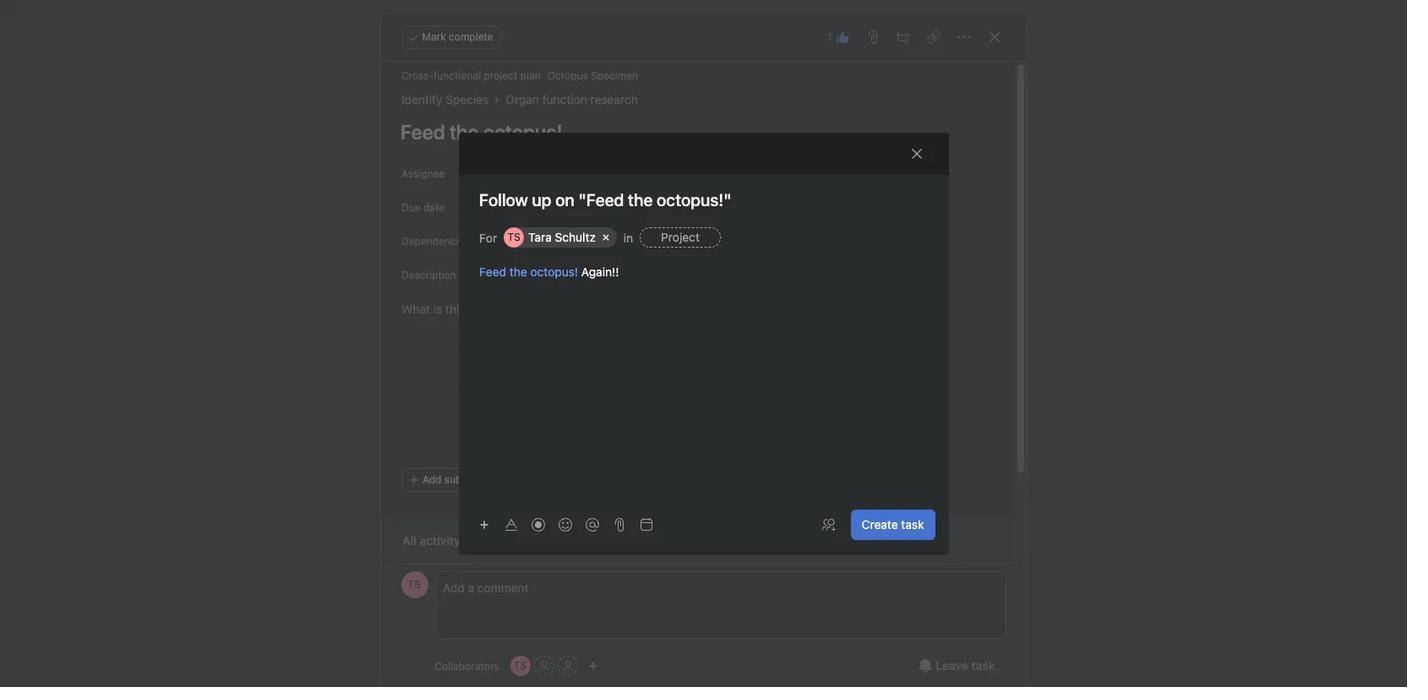 Task type: describe. For each thing, give the bounding box(es) containing it.
1 vertical spatial ts
[[408, 578, 421, 591]]

organ function research link
[[505, 90, 638, 109]]

feed
[[479, 264, 506, 279]]

functional
[[433, 69, 481, 82]]

octopus
[[547, 69, 588, 82]]

record a video image
[[531, 518, 545, 532]]

collapse task pane image
[[988, 30, 1001, 44]]

identify species
[[401, 92, 489, 107]]

collaborators
[[435, 660, 499, 673]]

mark complete
[[422, 30, 493, 43]]

attach a file or paste an image image
[[613, 518, 626, 531]]

create task
[[862, 517, 925, 531]]

due date
[[401, 201, 444, 214]]

again!!
[[581, 264, 619, 279]]

specimen
[[591, 69, 638, 82]]

Task Name text field
[[389, 112, 994, 151]]

create task button
[[851, 509, 936, 540]]

task for create task
[[902, 517, 925, 531]]

the
[[509, 264, 527, 279]]

remove assignee image
[[629, 168, 639, 178]]

1 vertical spatial ts button
[[510, 656, 531, 676]]

dependencies
[[401, 235, 470, 248]]

description
[[401, 269, 456, 282]]

assignee
[[401, 167, 445, 180]]

Task name text field
[[459, 188, 949, 212]]

organ function research
[[505, 92, 638, 107]]

feed the octopus! link
[[479, 264, 578, 279]]

31
[[733, 234, 744, 247]]

main content inside feed the octopus! "dialog"
[[381, 62, 1014, 672]]

add followers image
[[822, 518, 836, 531]]

mark
[[422, 30, 446, 43]]

29
[[709, 234, 721, 247]]

date
[[423, 201, 444, 214]]

for
[[479, 230, 497, 244]]

add or remove collaborators image
[[588, 661, 598, 671]]

poll
[[628, 234, 645, 247]]

poll total #
[[628, 234, 679, 247]]

insert an object image
[[479, 520, 489, 530]]

add
[[422, 473, 441, 486]]

total
[[648, 234, 670, 247]]

create
[[862, 517, 898, 531]]

project
[[484, 69, 517, 82]]

1 button
[[823, 25, 854, 49]]

function
[[542, 92, 587, 107]]

in
[[623, 230, 633, 244]]

due
[[401, 201, 420, 214]]

0 horizontal spatial ts button
[[401, 572, 428, 599]]

octopus!
[[530, 264, 578, 279]]

formatting image
[[504, 518, 518, 532]]

schultz
[[555, 230, 596, 244]]

at mention image
[[585, 518, 599, 532]]



Task type: locate. For each thing, give the bounding box(es) containing it.
1 horizontal spatial ts button
[[510, 656, 531, 676]]

feed the octopus! again!!
[[479, 264, 619, 279]]

identify species link
[[401, 90, 489, 109]]

species
[[445, 92, 489, 107]]

subtask
[[444, 473, 482, 486]]

leave task
[[936, 659, 996, 673]]

emoji image
[[558, 518, 572, 532]]

organ
[[505, 92, 539, 107]]

mark complete button
[[401, 25, 501, 49]]

task for leave task
[[972, 659, 996, 673]]

project
[[661, 230, 700, 244]]

leave task button
[[908, 651, 1007, 681]]

research
[[590, 92, 638, 107]]

octopus specimen link
[[547, 69, 638, 82]]

identify
[[401, 92, 442, 107]]

leave
[[936, 659, 969, 673]]

1 vertical spatial task
[[972, 659, 996, 673]]

feed the octopus! dialog
[[381, 14, 1027, 687]]

plan
[[520, 69, 540, 82]]

oct
[[689, 234, 706, 247]]

task right create
[[902, 517, 925, 531]]

add subtask image
[[897, 30, 910, 44]]

task
[[902, 517, 925, 531], [972, 659, 996, 673]]

cross-
[[401, 69, 433, 82]]

task right leave
[[972, 659, 996, 673]]

add subtask
[[422, 473, 482, 486]]

2 vertical spatial ts
[[514, 659, 527, 672]]

copy task link image
[[927, 30, 941, 44]]

cross-functional project plan link
[[401, 69, 540, 82]]

close this dialog image
[[910, 147, 924, 160]]

ts
[[507, 230, 520, 243], [408, 578, 421, 591], [514, 659, 527, 672]]

add subtask button
[[401, 468, 489, 492]]

tara
[[528, 230, 552, 244]]

tara schultz
[[528, 230, 596, 244]]

#
[[673, 234, 679, 247]]

ts button
[[401, 572, 428, 599], [510, 656, 531, 676]]

complete
[[449, 30, 493, 43]]

oct 29 – 31
[[689, 234, 744, 247]]

0 vertical spatial ts button
[[401, 572, 428, 599]]

1 horizontal spatial task
[[972, 659, 996, 673]]

main content
[[381, 62, 1014, 672]]

task inside feed the octopus! "dialog"
[[972, 659, 996, 673]]

0 vertical spatial ts
[[507, 230, 520, 243]]

–
[[724, 234, 730, 247]]

1
[[828, 30, 832, 43]]

cross-functional project plan octopus specimen
[[401, 69, 638, 82]]

select due date image
[[640, 518, 653, 531]]

0 horizontal spatial task
[[902, 517, 925, 531]]

main content containing identify species
[[381, 62, 1014, 672]]

clear due date image
[[674, 202, 684, 212]]

0 vertical spatial task
[[902, 517, 925, 531]]

toolbar
[[472, 512, 607, 537]]



Task type: vqa. For each thing, say whether or not it's contained in the screenshot.
Manage project members IMAGE
no



